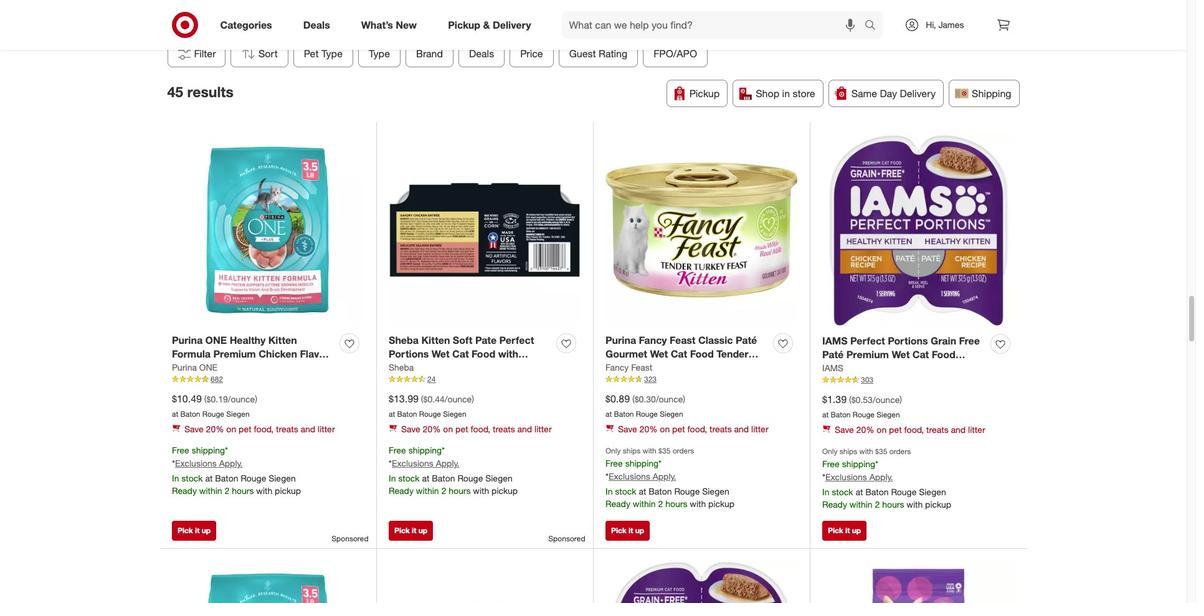 Task type: describe. For each thing, give the bounding box(es) containing it.
$0.30
[[635, 394, 656, 405]]

flavor inside sheba kitten soft pate perfect portions wet cat food with salmon & chicken flavor - 31.7oz/12ct
[[478, 362, 507, 375]]

pet for $13.99
[[456, 424, 468, 434]]

search button
[[860, 11, 889, 41]]

save for $10.49
[[184, 424, 204, 434]]

shop in store button
[[733, 80, 824, 107]]

baton inside $13.99 ( $0.44 /ounce ) at baton rouge siegen
[[397, 410, 417, 419]]

feast down gourmet
[[639, 362, 665, 375]]

3.5lbs
[[244, 362, 272, 375]]

recipe
[[864, 363, 897, 375]]

cat inside sheba kitten soft pate perfect portions wet cat food with salmon & chicken flavor - 31.7oz/12ct
[[452, 348, 469, 360]]

pick for $10.49
[[178, 526, 193, 535]]

shipping down $0.89 ( $0.30 /ounce ) at baton rouge siegen
[[625, 458, 659, 469]]

fancy inside purina fancy feast classic paté gourmet wet cat food tender turkey feast kitten - 3oz
[[639, 334, 667, 346]]

type inside button
[[369, 47, 390, 60]]

siegen inside $0.89 ( $0.30 /ounce ) at baton rouge siegen
[[660, 410, 683, 419]]

wet for &
[[432, 348, 450, 360]]

303
[[861, 375, 874, 385]]

one for purina one
[[199, 362, 218, 373]]

shipping down $1.39 ( $0.53 /ounce ) at baton rouge siegen at the bottom right
[[842, 459, 876, 469]]

pick it up for $0.89
[[611, 526, 644, 535]]

pick it up for $1.39
[[828, 526, 861, 535]]

type inside button
[[321, 47, 342, 60]]

sponsored for sheba kitten soft pate perfect portions wet cat food with salmon & chicken flavor - 31.7oz/12ct
[[549, 534, 585, 543]]

sheba kitten soft pate perfect portions wet cat food with salmon & chicken flavor - 31.7oz/12ct
[[389, 334, 534, 389]]

kitten inside iams perfect portions grain free paté premium wet cat food chicken recipe healthy kitten - 2.6oz
[[938, 363, 967, 375]]

sheba for sheba
[[389, 362, 414, 373]]

formula
[[172, 348, 211, 360]]

search
[[860, 20, 889, 32]]

pick it up button for $1.39
[[823, 521, 867, 541]]

$10.49
[[172, 393, 202, 405]]

store
[[793, 87, 816, 99]]

hi, james
[[926, 19, 964, 30]]

kitten inside purina fancy feast classic paté gourmet wet cat food tender turkey feast kitten - 3oz
[[668, 362, 697, 375]]

same day delivery
[[852, 87, 936, 99]]

rouge inside the $10.49 ( $0.19 /ounce ) at baton rouge siegen
[[202, 410, 224, 419]]

and for purina fancy feast classic paté gourmet wet cat food tender turkey feast kitten - 3oz
[[734, 424, 749, 434]]

$13.99
[[389, 393, 419, 405]]

0 horizontal spatial fancy
[[606, 362, 629, 373]]

sort button
[[230, 40, 288, 67]]

free shipping * * exclusions apply. in stock at  baton rouge siegen ready within 2 hours with pickup for $13.99
[[389, 445, 518, 496]]

$13.99 ( $0.44 /ounce ) at baton rouge siegen
[[389, 393, 474, 419]]

24 link
[[389, 374, 581, 385]]

purina one link
[[172, 362, 218, 374]]

wet inside iams perfect portions grain free paté premium wet cat food chicken recipe healthy kitten - 2.6oz
[[892, 349, 910, 361]]

3oz
[[706, 362, 723, 375]]

food inside purina fancy feast classic paté gourmet wet cat food tender turkey feast kitten - 3oz
[[690, 348, 714, 360]]

save for $1.39
[[835, 424, 854, 435]]

$1.39
[[823, 393, 847, 406]]

up for $10.49
[[202, 526, 211, 535]]

$1.39 ( $0.53 /ounce ) at baton rouge siegen
[[823, 393, 902, 420]]

cat inside purina one healthy kitten formula premium chicken flavor dry cat food - 3.5lbs
[[192, 362, 208, 375]]

what's new
[[361, 18, 417, 31]]

20% for $1.39
[[857, 424, 875, 435]]

45
[[167, 83, 183, 100]]

food inside purina one healthy kitten formula premium chicken flavor dry cat food - 3.5lbs
[[211, 362, 235, 375]]

pick it up button for $10.49
[[172, 521, 216, 541]]

perfect inside iams perfect portions grain free paté premium wet cat food chicken recipe healthy kitten - 2.6oz
[[851, 334, 885, 347]]

categories
[[220, 18, 272, 31]]

20% for $13.99
[[423, 424, 441, 434]]

wet for feast
[[650, 348, 668, 360]]

deals link
[[293, 11, 346, 39]]

categories link
[[210, 11, 288, 39]]

classic
[[699, 334, 733, 346]]

sort
[[258, 47, 278, 60]]

pick it up for $13.99
[[394, 526, 428, 535]]

iams for iams
[[823, 363, 844, 373]]

purina fancy feast classic paté gourmet wet cat food tender turkey feast kitten - 3oz
[[606, 334, 757, 375]]

price button
[[510, 40, 554, 67]]

new
[[396, 18, 417, 31]]

save for $13.99
[[401, 424, 420, 434]]

up for $0.89
[[635, 526, 644, 535]]

iams perfect portions grain free paté premium wet cat food chicken recipe healthy kitten - 2.6oz
[[823, 334, 980, 390]]

perfect inside sheba kitten soft pate perfect portions wet cat food with salmon & chicken flavor - 31.7oz/12ct
[[500, 334, 534, 346]]

purina one healthy kitten formula premium chicken flavor dry cat food - 3.5lbs link
[[172, 333, 335, 375]]

iams perfect portions grain free paté premium wet cat food chicken recipe healthy kitten - 2.6oz link
[[823, 334, 986, 390]]

rouge inside $0.89 ( $0.30 /ounce ) at baton rouge siegen
[[636, 410, 658, 419]]

one for purina one healthy kitten formula premium chicken flavor dry cat food - 3.5lbs
[[205, 334, 227, 346]]

pet for $10.49
[[239, 424, 252, 434]]

filter
[[194, 47, 216, 60]]

save 20% on pet food, treats and litter for 3.5lbs
[[184, 424, 335, 434]]

exclusions apply. button for $0.89
[[609, 471, 676, 483]]

( for $0.89
[[632, 394, 635, 405]]

323
[[644, 375, 657, 384]]

cat inside iams perfect portions grain free paté premium wet cat food chicken recipe healthy kitten - 2.6oz
[[913, 349, 929, 361]]

sheba for sheba kitten soft pate perfect portions wet cat food with salmon & chicken flavor - 31.7oz/12ct
[[389, 334, 419, 346]]

exclusions apply. button for $1.39
[[826, 471, 893, 484]]

( for $10.49
[[204, 394, 207, 405]]

orders for $1.39
[[890, 447, 911, 456]]

purina for purina one
[[172, 362, 197, 373]]

682
[[211, 375, 223, 384]]

) for kitten
[[683, 394, 686, 405]]

and for purina one healthy kitten formula premium chicken flavor dry cat food - 3.5lbs
[[301, 424, 315, 434]]

tender
[[717, 348, 749, 360]]

gourmet
[[606, 348, 647, 360]]

hi,
[[926, 19, 936, 30]]

guest rating button
[[559, 40, 638, 67]]

baton inside $1.39 ( $0.53 /ounce ) at baton rouge siegen
[[831, 410, 851, 420]]

fancy feast
[[606, 362, 653, 373]]

45 results
[[167, 83, 234, 100]]

pickup & delivery link
[[438, 11, 547, 39]]

what's
[[361, 18, 393, 31]]

brand button
[[405, 40, 453, 67]]

on for $10.49
[[226, 424, 236, 434]]

chicken inside sheba kitten soft pate perfect portions wet cat food with salmon & chicken flavor - 31.7oz/12ct
[[437, 362, 475, 375]]

pick it up for $10.49
[[178, 526, 211, 535]]

sponsored for purina one healthy kitten formula premium chicken flavor dry cat food - 3.5lbs
[[332, 534, 369, 543]]

pickup & delivery
[[448, 18, 531, 31]]

treats for kitten
[[710, 424, 732, 434]]

in
[[782, 87, 790, 99]]

grain
[[931, 334, 957, 347]]

advertisement region
[[220, 0, 967, 16]]

20% for $0.89
[[640, 424, 658, 434]]

kitten inside sheba kitten soft pate perfect portions wet cat food with salmon & chicken flavor - 31.7oz/12ct
[[422, 334, 450, 346]]

fpo/apo button
[[643, 40, 708, 67]]

at inside $13.99 ( $0.44 /ounce ) at baton rouge siegen
[[389, 410, 395, 419]]

pet for $0.89
[[672, 424, 685, 434]]

pickup for pickup
[[690, 87, 720, 99]]

it for $13.99
[[412, 526, 417, 535]]

salmon
[[389, 362, 425, 375]]

delivery for same day delivery
[[900, 87, 936, 99]]

treats for healthy
[[927, 424, 949, 435]]

/ounce for kitten
[[656, 394, 683, 405]]

day
[[880, 87, 897, 99]]

cat inside purina fancy feast classic paté gourmet wet cat food tender turkey feast kitten - 3oz
[[671, 348, 687, 360]]

dry
[[172, 362, 189, 375]]

pet
[[304, 47, 318, 60]]

it for $0.89
[[629, 526, 633, 535]]

brand
[[416, 47, 443, 60]]

shipping down $13.99 ( $0.44 /ounce ) at baton rouge siegen
[[409, 445, 442, 456]]

paté inside purina fancy feast classic paté gourmet wet cat food tender turkey feast kitten - 3oz
[[736, 334, 757, 346]]

shipping down the $10.49 ( $0.19 /ounce ) at baton rouge siegen
[[192, 445, 225, 456]]

turkey
[[606, 362, 637, 375]]

food, for chicken
[[471, 424, 491, 434]]

save for $0.89
[[618, 424, 637, 434]]

treats for 3.5lbs
[[276, 424, 298, 434]]

fpo/apo
[[654, 47, 697, 60]]

$35 for $0.89
[[659, 446, 671, 456]]

deals button
[[458, 40, 505, 67]]

guest
[[569, 47, 596, 60]]

litter for iams perfect portions grain free paté premium wet cat food chicken recipe healthy kitten - 2.6oz
[[968, 424, 986, 435]]

$10.49 ( $0.19 /ounce ) at baton rouge siegen
[[172, 393, 257, 419]]

with inside sheba kitten soft pate perfect portions wet cat food with salmon & chicken flavor - 31.7oz/12ct
[[498, 348, 518, 360]]

baton inside the $10.49 ( $0.19 /ounce ) at baton rouge siegen
[[180, 410, 200, 419]]

- inside purina fancy feast classic paté gourmet wet cat food tender turkey feast kitten - 3oz
[[699, 362, 703, 375]]

$0.19
[[207, 394, 228, 405]]

only for $0.89
[[606, 446, 621, 456]]

litter for sheba kitten soft pate perfect portions wet cat food with salmon & chicken flavor - 31.7oz/12ct
[[535, 424, 552, 434]]

pet type
[[304, 47, 342, 60]]

results
[[187, 83, 234, 100]]

iams link
[[823, 362, 844, 375]]

food, for kitten
[[688, 424, 707, 434]]

pick for $13.99
[[394, 526, 410, 535]]

$0.53
[[852, 395, 873, 405]]

soft
[[453, 334, 473, 346]]

rouge inside $1.39 ( $0.53 /ounce ) at baton rouge siegen
[[853, 410, 875, 420]]

) for healthy
[[900, 395, 902, 405]]

baton inside $0.89 ( $0.30 /ounce ) at baton rouge siegen
[[614, 410, 634, 419]]

purina one
[[172, 362, 218, 373]]

purina one healthy kitten formula premium chicken flavor dry cat food - 3.5lbs
[[172, 334, 329, 375]]

price
[[520, 47, 543, 60]]

only ships with $35 orders free shipping * * exclusions apply. in stock at  baton rouge siegen ready within 2 hours with pickup for $1.39
[[823, 447, 952, 510]]

save 20% on pet food, treats and litter for chicken
[[401, 424, 552, 434]]

paté inside iams perfect portions grain free paté premium wet cat food chicken recipe healthy kitten - 2.6oz
[[823, 349, 844, 361]]

up for $1.39
[[852, 526, 861, 535]]

shipping button
[[949, 80, 1020, 107]]

rouge inside $13.99 ( $0.44 /ounce ) at baton rouge siegen
[[419, 410, 441, 419]]

1 horizontal spatial &
[[483, 18, 490, 31]]

deals for deals button at top
[[469, 47, 494, 60]]

pick it up button for $13.99
[[389, 521, 433, 541]]



Task type: vqa. For each thing, say whether or not it's contained in the screenshot.


Task type: locate. For each thing, give the bounding box(es) containing it.
0 horizontal spatial ships
[[623, 446, 641, 456]]

2 it from the left
[[412, 526, 417, 535]]

2 pick it up button from the left
[[389, 521, 433, 541]]

shop in store
[[756, 87, 816, 99]]

premium up recipe
[[847, 349, 889, 361]]

food, down 682 link
[[254, 424, 274, 434]]

1 horizontal spatial healthy
[[900, 363, 936, 375]]

delivery right day
[[900, 87, 936, 99]]

pickup for pickup & delivery
[[448, 18, 481, 31]]

apply.
[[219, 458, 243, 469], [436, 458, 459, 469], [653, 471, 676, 482], [870, 472, 893, 482]]

exclusions apply. button for $10.49
[[175, 457, 243, 470]]

litter
[[318, 424, 335, 434], [535, 424, 552, 434], [752, 424, 769, 434], [968, 424, 986, 435]]

0 horizontal spatial free shipping * * exclusions apply. in stock at  baton rouge siegen ready within 2 hours with pickup
[[172, 445, 301, 496]]

save 20% on pet food, treats and litter for healthy
[[835, 424, 986, 435]]

/ounce inside $0.89 ( $0.30 /ounce ) at baton rouge siegen
[[656, 394, 683, 405]]

guest rating
[[569, 47, 627, 60]]

2 iams from the top
[[823, 363, 844, 373]]

1 horizontal spatial only ships with $35 orders free shipping * * exclusions apply. in stock at  baton rouge siegen ready within 2 hours with pickup
[[823, 447, 952, 510]]

pick it up
[[178, 526, 211, 535], [394, 526, 428, 535], [611, 526, 644, 535], [828, 526, 861, 535]]

20% down $0.89 ( $0.30 /ounce ) at baton rouge siegen
[[640, 424, 658, 434]]

1 horizontal spatial paté
[[823, 349, 844, 361]]

only ships with $35 orders free shipping * * exclusions apply. in stock at  baton rouge siegen ready within 2 hours with pickup for $0.89
[[606, 446, 735, 509]]

pickup up deals button at top
[[448, 18, 481, 31]]

purina up the formula
[[172, 334, 203, 346]]

/ounce inside $1.39 ( $0.53 /ounce ) at baton rouge siegen
[[873, 395, 900, 405]]

food down pate
[[472, 348, 496, 360]]

deals inside deals link
[[303, 18, 330, 31]]

What can we help you find? suggestions appear below search field
[[562, 11, 868, 39]]

20% down $1.39 ( $0.53 /ounce ) at baton rouge siegen at the bottom right
[[857, 424, 875, 435]]

1 vertical spatial portions
[[389, 348, 429, 360]]

4 pick it up button from the left
[[823, 521, 867, 541]]

2 horizontal spatial sponsored
[[931, 17, 967, 26]]

purina fancy feast classic paté gourmet turkey and fish collection kitten wet cat food - 3oz/12ct variety pack image
[[389, 561, 581, 603], [389, 561, 581, 603]]

( right $10.49
[[204, 394, 207, 405]]

( right $1.39
[[849, 395, 852, 405]]

0 vertical spatial delivery
[[493, 18, 531, 31]]

2 horizontal spatial wet
[[892, 349, 910, 361]]

$35 down $1.39 ( $0.53 /ounce ) at baton rouge siegen at the bottom right
[[876, 447, 888, 456]]

siegen inside $13.99 ( $0.44 /ounce ) at baton rouge siegen
[[443, 410, 467, 419]]

sheba kitten soft pate perfect portions wet cat food with salmon & chicken flavor - 31.7oz/12ct link
[[389, 333, 552, 389]]

0 horizontal spatial deals
[[303, 18, 330, 31]]

orders down $1.39 ( $0.53 /ounce ) at baton rouge siegen at the bottom right
[[890, 447, 911, 456]]

treats down 24 'link'
[[493, 424, 515, 434]]

litter for purina one healthy kitten formula premium chicken flavor dry cat food - 3.5lbs
[[318, 424, 335, 434]]

food, for healthy
[[905, 424, 924, 435]]

same day delivery button
[[829, 80, 944, 107]]

it for $1.39
[[846, 526, 850, 535]]

( for $1.39
[[849, 395, 852, 405]]

pet down the $10.49 ( $0.19 /ounce ) at baton rouge siegen
[[239, 424, 252, 434]]

0 vertical spatial flavor
[[300, 348, 329, 360]]

1 horizontal spatial only
[[823, 447, 838, 456]]

/ounce down 24 'link'
[[445, 394, 472, 405]]

) inside the $10.49 ( $0.19 /ounce ) at baton rouge siegen
[[255, 394, 257, 405]]

perfect right pate
[[500, 334, 534, 346]]

pet down $13.99 ( $0.44 /ounce ) at baton rouge siegen
[[456, 424, 468, 434]]

0 horizontal spatial healthy
[[230, 334, 266, 346]]

save down $0.89 ( $0.30 /ounce ) at baton rouge siegen
[[618, 424, 637, 434]]

/ounce down 303
[[873, 395, 900, 405]]

(
[[204, 394, 207, 405], [421, 394, 424, 405], [632, 394, 635, 405], [849, 395, 852, 405]]

3 pick it up button from the left
[[606, 521, 650, 541]]

0 vertical spatial paté
[[736, 334, 757, 346]]

pet type button
[[293, 40, 353, 67]]

$0.44
[[424, 394, 445, 405]]

2 type from the left
[[369, 47, 390, 60]]

pet down $0.89 ( $0.30 /ounce ) at baton rouge siegen
[[672, 424, 685, 434]]

kitten left 'soft'
[[422, 334, 450, 346]]

and for sheba kitten soft pate perfect portions wet cat food with salmon & chicken flavor - 31.7oz/12ct
[[518, 424, 532, 434]]

exclusions
[[175, 458, 217, 469], [392, 458, 434, 469], [609, 471, 650, 482], [826, 472, 867, 482]]

1 up from the left
[[202, 526, 211, 535]]

( inside the $10.49 ( $0.19 /ounce ) at baton rouge siegen
[[204, 394, 207, 405]]

1 vertical spatial flavor
[[478, 362, 507, 375]]

shop
[[756, 87, 780, 99]]

portions inside sheba kitten soft pate perfect portions wet cat food with salmon & chicken flavor - 31.7oz/12ct
[[389, 348, 429, 360]]

( inside $0.89 ( $0.30 /ounce ) at baton rouge siegen
[[632, 394, 635, 405]]

fancy feast link
[[606, 362, 653, 374]]

premium inside iams perfect portions grain free paté premium wet cat food chicken recipe healthy kitten - 2.6oz
[[847, 349, 889, 361]]

up for $13.99
[[419, 526, 428, 535]]

/ounce for chicken
[[445, 394, 472, 405]]

2 pick it up from the left
[[394, 526, 428, 535]]

stock
[[182, 473, 203, 484], [398, 473, 420, 484], [615, 486, 637, 497], [832, 487, 853, 497]]

purina fancy feast classic paté gourmet wet cat food tender turkey feast kitten - 3oz image
[[606, 134, 798, 326], [606, 134, 798, 326]]

1 horizontal spatial delivery
[[900, 87, 936, 99]]

cat up 303 link
[[913, 349, 929, 361]]

sponsored
[[931, 17, 967, 26], [332, 534, 369, 543], [549, 534, 585, 543]]

type down what's in the left top of the page
[[369, 47, 390, 60]]

it for $10.49
[[195, 526, 200, 535]]

0 horizontal spatial paté
[[736, 334, 757, 346]]

$35 down $0.89 ( $0.30 /ounce ) at baton rouge siegen
[[659, 446, 671, 456]]

( inside $13.99 ( $0.44 /ounce ) at baton rouge siegen
[[421, 394, 424, 405]]

cat down the formula
[[192, 362, 208, 375]]

2 free shipping * * exclusions apply. in stock at  baton rouge siegen ready within 2 hours with pickup from the left
[[389, 445, 518, 496]]

4 pick from the left
[[828, 526, 844, 535]]

at inside the $10.49 ( $0.19 /ounce ) at baton rouge siegen
[[172, 410, 178, 419]]

2 sheba from the top
[[389, 362, 414, 373]]

2 up from the left
[[419, 526, 428, 535]]

1 horizontal spatial free shipping * * exclusions apply. in stock at  baton rouge siegen ready within 2 hours with pickup
[[389, 445, 518, 496]]

food down grain
[[932, 349, 956, 361]]

food up $0.19
[[211, 362, 235, 375]]

james
[[939, 19, 964, 30]]

& inside sheba kitten soft pate perfect portions wet cat food with salmon & chicken flavor - 31.7oz/12ct
[[427, 362, 434, 375]]

feast left classic
[[670, 334, 696, 346]]

healthy inside purina one healthy kitten formula premium chicken flavor dry cat food - 3.5lbs
[[230, 334, 266, 346]]

1 horizontal spatial perfect
[[851, 334, 885, 347]]

chicken inside iams perfect portions grain free paté premium wet cat food chicken recipe healthy kitten - 2.6oz
[[823, 363, 861, 375]]

purina inside purina one healthy kitten formula premium chicken flavor dry cat food - 3.5lbs
[[172, 334, 203, 346]]

cat
[[452, 348, 469, 360], [671, 348, 687, 360], [913, 349, 929, 361], [192, 362, 208, 375]]

0 vertical spatial sheba
[[389, 334, 419, 346]]

filter button
[[167, 40, 225, 67]]

delivery
[[493, 18, 531, 31], [900, 87, 936, 99]]

food, down 323 link
[[688, 424, 707, 434]]

perfect
[[500, 334, 534, 346], [851, 334, 885, 347]]

delivery inside same day delivery button
[[900, 87, 936, 99]]

1 horizontal spatial premium
[[847, 349, 889, 361]]

0 horizontal spatial wet
[[432, 348, 450, 360]]

1 vertical spatial one
[[199, 362, 218, 373]]

1 pick it up button from the left
[[172, 521, 216, 541]]

4 pick it up from the left
[[828, 526, 861, 535]]

purina inside purina fancy feast classic paté gourmet wet cat food tender turkey feast kitten - 3oz
[[606, 334, 636, 346]]

2.6oz
[[823, 377, 848, 390]]

/ounce inside the $10.49 ( $0.19 /ounce ) at baton rouge siegen
[[228, 394, 255, 405]]

1 free shipping * * exclusions apply. in stock at  baton rouge siegen ready within 2 hours with pickup from the left
[[172, 445, 301, 496]]

siegen inside $1.39 ( $0.53 /ounce ) at baton rouge siegen
[[877, 410, 900, 420]]

save down $10.49
[[184, 424, 204, 434]]

save 20% on pet food, treats and litter
[[184, 424, 335, 434], [401, 424, 552, 434], [618, 424, 769, 434], [835, 424, 986, 435]]

and for iams perfect portions grain free paté premium wet cat food chicken recipe healthy kitten - 2.6oz
[[951, 424, 966, 435]]

1 horizontal spatial portions
[[888, 334, 928, 347]]

healthy inside iams perfect portions grain free paté premium wet cat food chicken recipe healthy kitten - 2.6oz
[[900, 363, 936, 375]]

free inside iams perfect portions grain free paté premium wet cat food chicken recipe healthy kitten - 2.6oz
[[959, 334, 980, 347]]

1 pick from the left
[[178, 526, 193, 535]]

) down 682 link
[[255, 394, 257, 405]]

pick for $0.89
[[611, 526, 627, 535]]

cat down 'soft'
[[452, 348, 469, 360]]

wet inside sheba kitten soft pate perfect portions wet cat food with salmon & chicken flavor - 31.7oz/12ct
[[432, 348, 450, 360]]

purina down the formula
[[172, 362, 197, 373]]

0 horizontal spatial only
[[606, 446, 621, 456]]

1 vertical spatial pickup
[[690, 87, 720, 99]]

1 pick it up from the left
[[178, 526, 211, 535]]

treats down 303 link
[[927, 424, 949, 435]]

20% for $10.49
[[206, 424, 224, 434]]

save 20% on pet food, treats and litter for kitten
[[618, 424, 769, 434]]

on down $1.39 ( $0.53 /ounce ) at baton rouge siegen at the bottom right
[[877, 424, 887, 435]]

only down $1.39
[[823, 447, 838, 456]]

wet inside purina fancy feast classic paté gourmet wet cat food tender turkey feast kitten - 3oz
[[650, 348, 668, 360]]

within
[[199, 485, 222, 496], [416, 485, 439, 496], [633, 499, 656, 509], [850, 499, 873, 510]]

0 horizontal spatial flavor
[[300, 348, 329, 360]]

baton
[[180, 410, 200, 419], [397, 410, 417, 419], [614, 410, 634, 419], [831, 410, 851, 420], [215, 473, 238, 484], [432, 473, 455, 484], [649, 486, 672, 497], [866, 487, 889, 497]]

/ounce down 682 link
[[228, 394, 255, 405]]

/ounce for healthy
[[873, 395, 900, 405]]

1 vertical spatial deals
[[469, 47, 494, 60]]

ready
[[172, 485, 197, 496], [389, 485, 414, 496], [606, 499, 631, 509], [823, 499, 847, 510]]

3 up from the left
[[635, 526, 644, 535]]

fancy up gourmet
[[639, 334, 667, 346]]

portions up salmon
[[389, 348, 429, 360]]

( inside $1.39 ( $0.53 /ounce ) at baton rouge siegen
[[849, 395, 852, 405]]

at inside $0.89 ( $0.30 /ounce ) at baton rouge siegen
[[606, 410, 612, 419]]

wet up recipe
[[892, 349, 910, 361]]

iams perfect portions grain free paté premium wet cat food chicken recipe healthy kitten - 2.6oz image
[[823, 134, 1015, 327], [823, 134, 1015, 327], [606, 561, 798, 603], [606, 561, 798, 603]]

4 up from the left
[[852, 526, 861, 535]]

- inside purina one healthy kitten formula premium chicken flavor dry cat food - 3.5lbs
[[237, 362, 241, 375]]

food, down 24 'link'
[[471, 424, 491, 434]]

) for 3.5lbs
[[255, 394, 257, 405]]

free
[[959, 334, 980, 347], [172, 445, 189, 456], [389, 445, 406, 456], [606, 458, 623, 469], [823, 459, 840, 469]]

perfect up recipe
[[851, 334, 885, 347]]

pick it up button for $0.89
[[606, 521, 650, 541]]

2 horizontal spatial chicken
[[823, 363, 861, 375]]

1 it from the left
[[195, 526, 200, 535]]

premium up the 3.5lbs
[[213, 348, 256, 360]]

at inside $1.39 ( $0.53 /ounce ) at baton rouge siegen
[[823, 410, 829, 420]]

delivery for pickup & delivery
[[493, 18, 531, 31]]

kitten left 3oz
[[668, 362, 697, 375]]

3 pick from the left
[[611, 526, 627, 535]]

flavor down pate
[[478, 362, 507, 375]]

food
[[472, 348, 496, 360], [690, 348, 714, 360], [932, 349, 956, 361], [211, 362, 235, 375]]

1 horizontal spatial orders
[[890, 447, 911, 456]]

ships down $1.39 ( $0.53 /ounce ) at baton rouge siegen at the bottom right
[[840, 447, 858, 456]]

shipping
[[192, 445, 225, 456], [409, 445, 442, 456], [625, 458, 659, 469], [842, 459, 876, 469]]

) down 24 'link'
[[472, 394, 474, 405]]

kitten up the 3.5lbs
[[268, 334, 297, 346]]

0 horizontal spatial perfect
[[500, 334, 534, 346]]

flavor inside purina one healthy kitten formula premium chicken flavor dry cat food - 3.5lbs
[[300, 348, 329, 360]]

1 horizontal spatial sponsored
[[549, 534, 585, 543]]

0 horizontal spatial only ships with $35 orders free shipping * * exclusions apply. in stock at  baton rouge siegen ready within 2 hours with pickup
[[606, 446, 735, 509]]

on for $1.39
[[877, 424, 887, 435]]

1 sheba from the top
[[389, 334, 419, 346]]

purina up gourmet
[[606, 334, 636, 346]]

on down $13.99 ( $0.44 /ounce ) at baton rouge siegen
[[443, 424, 453, 434]]

1 horizontal spatial chicken
[[437, 362, 475, 375]]

food inside iams perfect portions grain free paté premium wet cat food chicken recipe healthy kitten - 2.6oz
[[932, 349, 956, 361]]

healthy up the 3.5lbs
[[230, 334, 266, 346]]

*
[[225, 445, 228, 456], [442, 445, 445, 456], [172, 458, 175, 469], [389, 458, 392, 469], [659, 458, 662, 469], [876, 459, 879, 469], [606, 471, 609, 482], [823, 472, 826, 482]]

deals up pet
[[303, 18, 330, 31]]

pate
[[475, 334, 497, 346]]

/ounce
[[228, 394, 255, 405], [445, 394, 472, 405], [656, 394, 683, 405], [873, 395, 900, 405]]

deals down pickup & delivery
[[469, 47, 494, 60]]

1 vertical spatial delivery
[[900, 87, 936, 99]]

1 vertical spatial paté
[[823, 349, 844, 361]]

kitten inside purina one healthy kitten formula premium chicken flavor dry cat food - 3.5lbs
[[268, 334, 297, 346]]

save
[[184, 424, 204, 434], [401, 424, 420, 434], [618, 424, 637, 434], [835, 424, 854, 435]]

food, for 3.5lbs
[[254, 424, 274, 434]]

portions left grain
[[888, 334, 928, 347]]

0 vertical spatial &
[[483, 18, 490, 31]]

ships down $0.89 ( $0.30 /ounce ) at baton rouge siegen
[[623, 446, 641, 456]]

- inside sheba kitten soft pate perfect portions wet cat food with salmon & chicken flavor - 31.7oz/12ct
[[510, 362, 514, 375]]

3 it from the left
[[629, 526, 633, 535]]

iams
[[823, 334, 848, 347], [823, 363, 844, 373]]

1 horizontal spatial pickup
[[690, 87, 720, 99]]

feast up 323
[[631, 362, 653, 373]]

/ounce inside $13.99 ( $0.44 /ounce ) at baton rouge siegen
[[445, 394, 472, 405]]

0 horizontal spatial orders
[[673, 446, 694, 456]]

iams up 2.6oz
[[823, 363, 844, 373]]

$35 for $1.39
[[876, 447, 888, 456]]

20% down $13.99 ( $0.44 /ounce ) at baton rouge siegen
[[423, 424, 441, 434]]

1 vertical spatial fancy
[[606, 362, 629, 373]]

up
[[202, 526, 211, 535], [419, 526, 428, 535], [635, 526, 644, 535], [852, 526, 861, 535]]

682 link
[[172, 374, 364, 385]]

1 horizontal spatial type
[[369, 47, 390, 60]]

4 it from the left
[[846, 526, 850, 535]]

0 vertical spatial pickup
[[448, 18, 481, 31]]

only for $1.39
[[823, 447, 838, 456]]

1 vertical spatial sheba
[[389, 362, 414, 373]]

save down $1.39 ( $0.53 /ounce ) at baton rouge siegen at the bottom right
[[835, 424, 854, 435]]

& up deals button at top
[[483, 18, 490, 31]]

only down "$0.89"
[[606, 446, 621, 456]]

1 horizontal spatial wet
[[650, 348, 668, 360]]

/ounce down 323
[[656, 394, 683, 405]]

( right "$0.89"
[[632, 394, 635, 405]]

rating
[[599, 47, 627, 60]]

delivery up price
[[493, 18, 531, 31]]

paté up the tender
[[736, 334, 757, 346]]

orders down $0.89 ( $0.30 /ounce ) at baton rouge siegen
[[673, 446, 694, 456]]

1 horizontal spatial ships
[[840, 447, 858, 456]]

kitten down grain
[[938, 363, 967, 375]]

pickup inside button
[[690, 87, 720, 99]]

) for chicken
[[472, 394, 474, 405]]

delivery inside the pickup & delivery link
[[493, 18, 531, 31]]

pet down $1.39 ( $0.53 /ounce ) at baton rouge siegen at the bottom right
[[889, 424, 902, 435]]

)
[[255, 394, 257, 405], [472, 394, 474, 405], [683, 394, 686, 405], [900, 395, 902, 405]]

1 vertical spatial &
[[427, 362, 434, 375]]

0 horizontal spatial &
[[427, 362, 434, 375]]

kitten
[[268, 334, 297, 346], [422, 334, 450, 346], [668, 362, 697, 375], [938, 363, 967, 375]]

1 type from the left
[[321, 47, 342, 60]]

) inside $1.39 ( $0.53 /ounce ) at baton rouge siegen
[[900, 395, 902, 405]]

0 horizontal spatial chicken
[[259, 348, 297, 360]]

same
[[852, 87, 877, 99]]

save 20% on pet food, treats and litter down 303 link
[[835, 424, 986, 435]]

/ounce for 3.5lbs
[[228, 394, 255, 405]]

exclusions apply. button for $13.99
[[392, 457, 459, 470]]

1 vertical spatial healthy
[[900, 363, 936, 375]]

0 vertical spatial portions
[[888, 334, 928, 347]]

save 20% on pet food, treats and litter down 323 link
[[618, 424, 769, 434]]

0 vertical spatial healthy
[[230, 334, 266, 346]]

-
[[237, 362, 241, 375], [510, 362, 514, 375], [699, 362, 703, 375], [970, 363, 974, 375]]

) down 323 link
[[683, 394, 686, 405]]

healthy right recipe
[[900, 363, 936, 375]]

sheba kitten soft pate perfect portions wet cat food with salmon & chicken flavor - 31.7oz/12ct image
[[389, 134, 581, 326], [389, 134, 581, 326]]

0 horizontal spatial premium
[[213, 348, 256, 360]]

chicken up the 3.5lbs
[[259, 348, 297, 360]]

type right pet
[[321, 47, 342, 60]]

0 horizontal spatial $35
[[659, 446, 671, 456]]

food inside sheba kitten soft pate perfect portions wet cat food with salmon & chicken flavor - 31.7oz/12ct
[[472, 348, 496, 360]]

deals inside deals button
[[469, 47, 494, 60]]

pickup button
[[667, 80, 728, 107]]

0 horizontal spatial delivery
[[493, 18, 531, 31]]

purina fancy feast classic paté gourmet wet cat food tender turkey feast kitten - 3oz link
[[606, 333, 768, 375]]

ships for $0.89
[[623, 446, 641, 456]]

1 iams from the top
[[823, 334, 848, 347]]

) inside $0.89 ( $0.30 /ounce ) at baton rouge siegen
[[683, 394, 686, 405]]

31.7oz/12ct
[[389, 376, 443, 389]]

1 horizontal spatial deals
[[469, 47, 494, 60]]

purina for purina one healthy kitten formula premium chicken flavor dry cat food - 3.5lbs
[[172, 334, 203, 346]]

wet up 323
[[650, 348, 668, 360]]

flavor up 682 link
[[300, 348, 329, 360]]

0 vertical spatial one
[[205, 334, 227, 346]]

rouge
[[202, 410, 224, 419], [419, 410, 441, 419], [636, 410, 658, 419], [853, 410, 875, 420], [241, 473, 266, 484], [458, 473, 483, 484], [675, 486, 700, 497], [891, 487, 917, 497]]

what's new link
[[351, 11, 433, 39]]

litter for purina fancy feast classic paté gourmet wet cat food tender turkey feast kitten - 3oz
[[752, 424, 769, 434]]

chicken right 24
[[437, 362, 475, 375]]

paté
[[736, 334, 757, 346], [823, 349, 844, 361]]

$35
[[659, 446, 671, 456], [876, 447, 888, 456]]

iams proactive health with chicken kitten premium dry cat food image
[[823, 561, 1015, 603], [823, 561, 1015, 603]]

- inside iams perfect portions grain free paté premium wet cat food chicken recipe healthy kitten - 2.6oz
[[970, 363, 974, 375]]

only ships with $35 orders free shipping * * exclusions apply. in stock at  baton rouge siegen ready within 2 hours with pickup
[[606, 446, 735, 509], [823, 447, 952, 510]]

food up 3oz
[[690, 348, 714, 360]]

siegen inside the $10.49 ( $0.19 /ounce ) at baton rouge siegen
[[226, 410, 250, 419]]

food, down 303 link
[[905, 424, 924, 435]]

0 horizontal spatial portions
[[389, 348, 429, 360]]

portions inside iams perfect portions grain free paté premium wet cat food chicken recipe healthy kitten - 2.6oz
[[888, 334, 928, 347]]

deals for deals link
[[303, 18, 330, 31]]

) inside $13.99 ( $0.44 /ounce ) at baton rouge siegen
[[472, 394, 474, 405]]

premium inside purina one healthy kitten formula premium chicken flavor dry cat food - 3.5lbs
[[213, 348, 256, 360]]

0 vertical spatial deals
[[303, 18, 330, 31]]

1 vertical spatial iams
[[823, 363, 844, 373]]

303 link
[[823, 375, 1015, 386]]

treats down 682 link
[[276, 424, 298, 434]]

0 vertical spatial fancy
[[639, 334, 667, 346]]

iams for iams perfect portions grain free paté premium wet cat food chicken recipe healthy kitten - 2.6oz
[[823, 334, 848, 347]]

chicken up 2.6oz
[[823, 363, 861, 375]]

3 pick it up from the left
[[611, 526, 644, 535]]

( down 31.7oz/12ct
[[421, 394, 424, 405]]

orders for $0.89
[[673, 446, 694, 456]]

pickup
[[275, 485, 301, 496], [492, 485, 518, 496], [709, 499, 735, 509], [925, 499, 952, 510]]

pet for $1.39
[[889, 424, 902, 435]]

treats for chicken
[[493, 424, 515, 434]]

one up the formula
[[205, 334, 227, 346]]

( for $13.99
[[421, 394, 424, 405]]

fancy down gourmet
[[606, 362, 629, 373]]

wet up 24
[[432, 348, 450, 360]]

one up 682
[[199, 362, 218, 373]]

wet
[[432, 348, 450, 360], [650, 348, 668, 360], [892, 349, 910, 361]]

save 20% on pet food, treats and litter down 24 'link'
[[401, 424, 552, 434]]

& up 31.7oz/12ct
[[427, 362, 434, 375]]

$0.89
[[606, 393, 630, 405]]

on for $0.89
[[660, 424, 670, 434]]

pickup down "fpo/apo"
[[690, 87, 720, 99]]

one inside purina one healthy kitten formula premium chicken flavor dry cat food - 3.5lbs
[[205, 334, 227, 346]]

24
[[427, 375, 436, 384]]

premium
[[213, 348, 256, 360], [847, 349, 889, 361]]

paté up iams link
[[823, 349, 844, 361]]

free shipping * * exclusions apply. in stock at  baton rouge siegen ready within 2 hours with pickup for $10.49
[[172, 445, 301, 496]]

0 horizontal spatial pickup
[[448, 18, 481, 31]]

purina one healthy kitten formula premium chicken flavor dry cat food - 3.5lbs image
[[172, 134, 364, 326], [172, 134, 364, 326], [172, 561, 364, 603], [172, 561, 364, 603]]

shipping
[[972, 87, 1012, 99]]

1 horizontal spatial $35
[[876, 447, 888, 456]]

siegen
[[226, 410, 250, 419], [443, 410, 467, 419], [660, 410, 683, 419], [877, 410, 900, 420], [269, 473, 296, 484], [486, 473, 513, 484], [702, 486, 730, 497], [919, 487, 946, 497]]

$0.89 ( $0.30 /ounce ) at baton rouge siegen
[[606, 393, 686, 419]]

save down $13.99
[[401, 424, 420, 434]]

save 20% on pet food, treats and litter down 682 link
[[184, 424, 335, 434]]

323 link
[[606, 374, 798, 385]]

2 pick from the left
[[394, 526, 410, 535]]

treats down 323 link
[[710, 424, 732, 434]]

1 horizontal spatial fancy
[[639, 334, 667, 346]]

one
[[205, 334, 227, 346], [199, 362, 218, 373]]

sheba inside sheba kitten soft pate perfect portions wet cat food with salmon & chicken flavor - 31.7oz/12ct
[[389, 334, 419, 346]]

orders
[[673, 446, 694, 456], [890, 447, 911, 456]]

on for $13.99
[[443, 424, 453, 434]]

sheba up 31.7oz/12ct
[[389, 362, 414, 373]]

ships for $1.39
[[840, 447, 858, 456]]

treats
[[276, 424, 298, 434], [493, 424, 515, 434], [710, 424, 732, 434], [927, 424, 949, 435]]

iams inside iams perfect portions grain free paté premium wet cat food chicken recipe healthy kitten - 2.6oz
[[823, 334, 848, 347]]

on down the $10.49 ( $0.19 /ounce ) at baton rouge siegen
[[226, 424, 236, 434]]

type button
[[358, 40, 400, 67]]

pickup
[[448, 18, 481, 31], [690, 87, 720, 99]]

chicken inside purina one healthy kitten formula premium chicken flavor dry cat food - 3.5lbs
[[259, 348, 297, 360]]

0 horizontal spatial type
[[321, 47, 342, 60]]

pick for $1.39
[[828, 526, 844, 535]]

20% down the $10.49 ( $0.19 /ounce ) at baton rouge siegen
[[206, 424, 224, 434]]

0 vertical spatial iams
[[823, 334, 848, 347]]

1 horizontal spatial flavor
[[478, 362, 507, 375]]

purina for purina fancy feast classic paté gourmet wet cat food tender turkey feast kitten - 3oz
[[606, 334, 636, 346]]

sheba link
[[389, 362, 414, 374]]

0 horizontal spatial sponsored
[[332, 534, 369, 543]]



